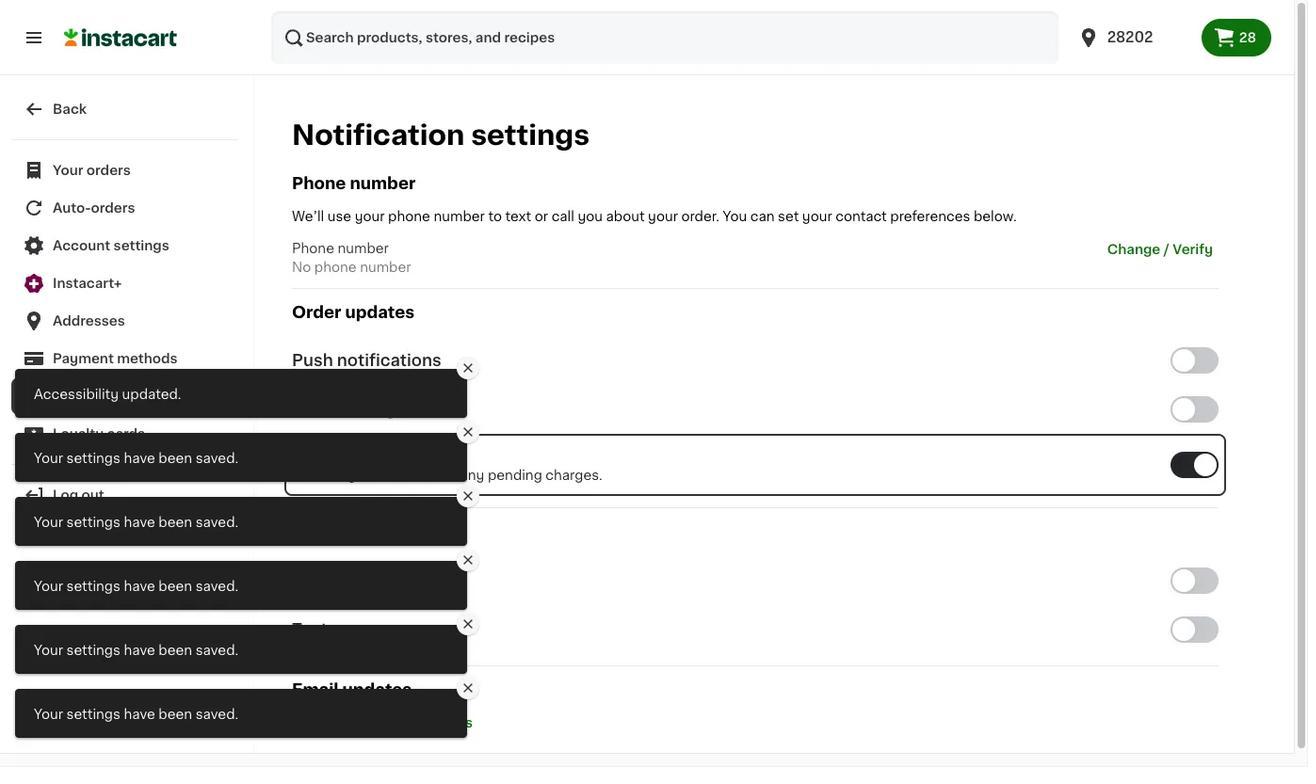 Task type: vqa. For each thing, say whether or not it's contained in the screenshot.
Search field
yes



Task type: locate. For each thing, give the bounding box(es) containing it.
0 horizontal spatial call
[[360, 470, 382, 483]]

2 horizontal spatial your
[[803, 210, 833, 223]]

2 phone from the top
[[292, 242, 334, 255]]

1 horizontal spatial your
[[648, 210, 678, 223]]

1 phone from the top
[[292, 176, 346, 191]]

notification up phone number
[[292, 122, 465, 149]]

we'll left only
[[292, 470, 324, 483]]

2 close toast image from the top
[[461, 617, 476, 632]]

call left if
[[360, 470, 382, 483]]

2 been from the top
[[159, 516, 192, 530]]

0 vertical spatial close toast image
[[461, 361, 476, 376]]

5 been from the top
[[159, 709, 192, 722]]

2 saved. from the top
[[196, 516, 239, 530]]

1 vertical spatial call
[[360, 470, 382, 483]]

orders for your orders
[[87, 164, 131, 177]]

3 have from the top
[[124, 580, 155, 594]]

manage
[[292, 717, 347, 730]]

phone up use
[[292, 176, 346, 191]]

been for second close toast image from the bottom of the page
[[159, 516, 192, 530]]

1 horizontal spatial notification settings
[[292, 122, 590, 149]]

charges.
[[546, 470, 603, 483]]

phone inside 'phone number no phone number'
[[315, 261, 357, 274]]

1 vertical spatial we'll
[[292, 470, 324, 483]]

1 your settings have been saved. from the top
[[34, 452, 239, 465]]

manage email preferences link
[[292, 717, 473, 730]]

phone
[[388, 210, 430, 223], [315, 261, 357, 274]]

push
[[292, 354, 333, 369]]

close toast image
[[461, 361, 476, 376], [461, 489, 476, 504], [461, 553, 476, 568]]

1 vertical spatial notification settings
[[53, 390, 193, 403]]

1 vertical spatial close toast image
[[461, 617, 476, 632]]

0 vertical spatial notification settings
[[292, 122, 590, 149]]

change
[[1108, 243, 1161, 256]]

1 vertical spatial close toast image
[[461, 489, 476, 504]]

we'll use your phone number to text or call you about your order. you can set your contact preferences below.
[[292, 210, 1017, 223]]

orders up account settings
[[91, 202, 135, 215]]

None search field
[[271, 11, 1059, 64]]

0 vertical spatial preferences
[[891, 210, 971, 223]]

0 vertical spatial phone
[[292, 176, 346, 191]]

messages
[[332, 622, 416, 637]]

Search field
[[271, 11, 1059, 64]]

phone
[[292, 176, 346, 191], [292, 242, 334, 255]]

orders inside "auto-orders" link
[[91, 202, 135, 215]]

account
[[53, 239, 110, 253]]

we'll left use
[[292, 210, 324, 223]]

0 vertical spatial orders
[[87, 164, 131, 177]]

notification up loyalty cards at the left bottom of page
[[53, 390, 134, 403]]

2 close toast image from the top
[[461, 489, 476, 504]]

2 we'll from the top
[[292, 470, 324, 483]]

notification
[[292, 122, 465, 149], [53, 390, 134, 403]]

out
[[82, 489, 104, 502]]

0 vertical spatial phone
[[388, 210, 430, 223]]

phone inside 'phone number no phone number'
[[292, 242, 334, 255]]

preferences left below.
[[891, 210, 971, 223]]

have for 3rd close toast image
[[124, 580, 155, 594]]

1 horizontal spatial notification
[[292, 122, 465, 149]]

phone down phone number
[[388, 210, 430, 223]]

1 have from the top
[[124, 452, 155, 465]]

we'll
[[292, 210, 324, 223], [292, 470, 324, 483]]

28202 button
[[1066, 11, 1202, 64], [1078, 11, 1191, 64]]

log out link
[[11, 477, 238, 514]]

number left to
[[434, 210, 485, 223]]

2 have from the top
[[124, 516, 155, 530]]

1 horizontal spatial phone
[[388, 210, 430, 223]]

5 saved. from the top
[[196, 709, 239, 722]]

we'll for we'll use your phone number to text or call you about your order. you can set your contact preferences below.
[[292, 210, 324, 223]]

log out
[[53, 489, 104, 502]]

have for second close toast image from the bottom of the page
[[124, 516, 155, 530]]

1 been from the top
[[159, 452, 192, 465]]

number up order updates
[[360, 261, 411, 274]]

phone for no
[[315, 261, 357, 274]]

call
[[552, 210, 575, 223], [360, 470, 382, 483]]

number
[[350, 176, 416, 191], [434, 210, 485, 223], [338, 242, 389, 255], [360, 261, 411, 274]]

updates
[[345, 305, 415, 321], [342, 683, 412, 698]]

orders inside your orders link
[[87, 164, 131, 177]]

to
[[488, 210, 502, 223]]

phone right no
[[315, 261, 357, 274]]

1 vertical spatial updates
[[342, 683, 412, 698]]

updates up "manage email preferences" link
[[342, 683, 412, 698]]

1 saved. from the top
[[196, 452, 239, 465]]

you
[[578, 210, 603, 223]]

number down use
[[338, 242, 389, 255]]

your right use
[[355, 210, 385, 223]]

payment methods
[[53, 352, 178, 366]]

order updates
[[292, 305, 415, 321]]

your right set
[[803, 210, 833, 223]]

5 have from the top
[[124, 709, 155, 722]]

0 vertical spatial updates
[[345, 305, 415, 321]]

1 horizontal spatial call
[[552, 210, 575, 223]]

or
[[535, 210, 548, 223]]

you
[[723, 210, 747, 223]]

your
[[53, 164, 83, 177], [34, 452, 63, 465], [34, 516, 63, 530], [34, 580, 63, 594], [34, 644, 63, 658], [34, 709, 63, 722]]

your settings have been saved.
[[34, 452, 239, 465], [34, 516, 239, 530], [34, 580, 239, 594], [34, 644, 239, 658], [34, 709, 239, 722]]

0 horizontal spatial your
[[355, 210, 385, 223]]

2 vertical spatial close toast image
[[461, 553, 476, 568]]

1 vertical spatial notification
[[53, 390, 134, 403]]

4 your settings have been saved. from the top
[[34, 644, 239, 658]]

0 vertical spatial call
[[552, 210, 575, 223]]

2 28202 button from the left
[[1078, 11, 1191, 64]]

notification settings
[[292, 122, 590, 149], [53, 390, 193, 403]]

0 vertical spatial close toast image
[[461, 425, 476, 440]]

4 been from the top
[[159, 644, 192, 658]]

1 vertical spatial orders
[[91, 202, 135, 215]]

phone up no
[[292, 242, 334, 255]]

4 saved. from the top
[[196, 644, 239, 658]]

preferences right 'email' on the bottom
[[390, 717, 473, 730]]

saved. for 3rd close toast image
[[196, 580, 239, 594]]

1 horizontal spatial preferences
[[891, 210, 971, 223]]

methods
[[117, 352, 178, 366]]

phone number no phone number
[[292, 242, 411, 274]]

accessibility
[[34, 388, 119, 401]]

3 saved. from the top
[[196, 580, 239, 594]]

4 have from the top
[[124, 644, 155, 658]]

push notifications
[[292, 354, 442, 369]]

1 vertical spatial phone
[[315, 261, 357, 274]]

close toast image
[[461, 425, 476, 440], [461, 617, 476, 632], [461, 681, 476, 696]]

been
[[159, 452, 192, 465], [159, 516, 192, 530], [159, 580, 192, 594], [159, 644, 192, 658], [159, 709, 192, 722]]

about
[[606, 210, 645, 223]]

28202
[[1108, 30, 1154, 44]]

order.
[[682, 210, 720, 223]]

0 horizontal spatial notification
[[53, 390, 134, 403]]

0 horizontal spatial preferences
[[390, 717, 473, 730]]

log
[[53, 489, 78, 502]]

0 horizontal spatial phone
[[315, 261, 357, 274]]

3 been from the top
[[159, 580, 192, 594]]

below.
[[974, 210, 1017, 223]]

saved.
[[196, 452, 239, 465], [196, 516, 239, 530], [196, 580, 239, 594], [196, 644, 239, 658], [196, 709, 239, 722]]

your
[[355, 210, 385, 223], [648, 210, 678, 223], [803, 210, 833, 223]]

set
[[778, 210, 799, 223]]

back link
[[11, 90, 238, 128]]

call right or
[[552, 210, 575, 223]]

0 vertical spatial we'll
[[292, 210, 324, 223]]

updates for order updates
[[345, 305, 415, 321]]

your left the order.
[[648, 210, 678, 223]]

updates up notifications
[[345, 305, 415, 321]]

2 vertical spatial close toast image
[[461, 681, 476, 696]]

have
[[124, 452, 155, 465], [124, 516, 155, 530], [124, 580, 155, 594], [124, 644, 155, 658], [124, 709, 155, 722]]

there
[[398, 470, 433, 483]]

notifications
[[337, 354, 442, 369]]

1 close toast image from the top
[[461, 361, 476, 376]]

preferences
[[891, 210, 971, 223], [390, 717, 473, 730]]

contact
[[836, 210, 887, 223]]

any
[[460, 470, 485, 483]]

1 we'll from the top
[[292, 210, 324, 223]]

orders
[[87, 164, 131, 177], [91, 202, 135, 215]]

1 vertical spatial preferences
[[390, 717, 473, 730]]

1 vertical spatial phone
[[292, 242, 334, 255]]

orders up auto-orders
[[87, 164, 131, 177]]

settings
[[471, 122, 590, 149], [114, 239, 169, 253], [137, 390, 193, 403], [67, 452, 120, 465], [67, 516, 120, 530], [67, 580, 120, 594], [67, 644, 120, 658], [67, 709, 120, 722]]

3 your settings have been saved. from the top
[[34, 580, 239, 594]]

no
[[292, 261, 311, 274]]

addresses
[[53, 315, 125, 328]]

manage email preferences
[[292, 717, 473, 730]]



Task type: describe. For each thing, give the bounding box(es) containing it.
use
[[328, 210, 352, 223]]

text
[[292, 622, 328, 637]]

instacart+ link
[[11, 265, 238, 302]]

been for second close toast icon from the top
[[159, 644, 192, 658]]

0 horizontal spatial notification settings
[[53, 390, 193, 403]]

auto-orders link
[[11, 189, 238, 227]]

addresses link
[[11, 302, 238, 340]]

been for 3rd close toast image
[[159, 580, 192, 594]]

saved. for second close toast image from the bottom of the page
[[196, 516, 239, 530]]

2 your from the left
[[648, 210, 678, 223]]

accessibility updated.
[[34, 388, 181, 401]]

only
[[328, 470, 356, 483]]

instacart logo image
[[64, 26, 177, 49]]

are
[[436, 470, 457, 483]]

1 28202 button from the left
[[1066, 11, 1202, 64]]

cards
[[107, 428, 145, 441]]

can
[[751, 210, 775, 223]]

have for 1st close toast icon from the top
[[124, 452, 155, 465]]

email updates
[[292, 683, 412, 698]]

loyalty cards link
[[11, 416, 238, 453]]

email
[[292, 683, 339, 698]]

verify
[[1173, 243, 1214, 256]]

change / verify button
[[1102, 239, 1219, 260]]

back
[[53, 103, 87, 116]]

have for 3rd close toast icon
[[124, 709, 155, 722]]

3 your from the left
[[803, 210, 833, 223]]

28 button
[[1202, 19, 1272, 57]]

your orders link
[[11, 152, 238, 189]]

order
[[292, 305, 341, 321]]

instacart+
[[53, 277, 122, 290]]

account settings
[[53, 239, 169, 253]]

1 your from the left
[[355, 210, 385, 223]]

email
[[350, 717, 387, 730]]

phone for your
[[388, 210, 430, 223]]

payment methods link
[[11, 340, 238, 378]]

auto-orders
[[53, 202, 135, 215]]

saved. for 1st close toast icon from the top
[[196, 452, 239, 465]]

text messages
[[292, 622, 416, 637]]

account settings link
[[11, 227, 238, 265]]

saved. for second close toast icon from the top
[[196, 644, 239, 658]]

payment
[[53, 352, 114, 366]]

phone for phone number no phone number
[[292, 242, 334, 255]]

3 close toast image from the top
[[461, 681, 476, 696]]

5 your settings have been saved. from the top
[[34, 709, 239, 722]]

3 close toast image from the top
[[461, 553, 476, 568]]

orders for auto-orders
[[91, 202, 135, 215]]

your orders
[[53, 164, 131, 177]]

if
[[386, 470, 394, 483]]

1 close toast image from the top
[[461, 425, 476, 440]]

number up use
[[350, 176, 416, 191]]

updated.
[[122, 388, 181, 401]]

been for 3rd close toast icon
[[159, 709, 192, 722]]

28
[[1240, 31, 1257, 44]]

text
[[506, 210, 532, 223]]

we'll only call if there are any pending charges.
[[292, 470, 603, 483]]

phone number
[[292, 176, 416, 191]]

2 your settings have been saved. from the top
[[34, 516, 239, 530]]

updates for email updates
[[342, 683, 412, 698]]

phone for phone number
[[292, 176, 346, 191]]

change / verify
[[1108, 243, 1214, 256]]

/
[[1164, 243, 1170, 256]]

0 vertical spatial notification
[[292, 122, 465, 149]]

loyalty cards
[[53, 428, 145, 441]]

notification settings link
[[11, 378, 238, 416]]

saved. for 3rd close toast icon
[[196, 709, 239, 722]]

been for 1st close toast icon from the top
[[159, 452, 192, 465]]

have for second close toast icon from the top
[[124, 644, 155, 658]]

we'll for we'll only call if there are any pending charges.
[[292, 470, 324, 483]]

loyalty
[[53, 428, 104, 441]]

auto-
[[53, 202, 91, 215]]

pending
[[488, 470, 543, 483]]



